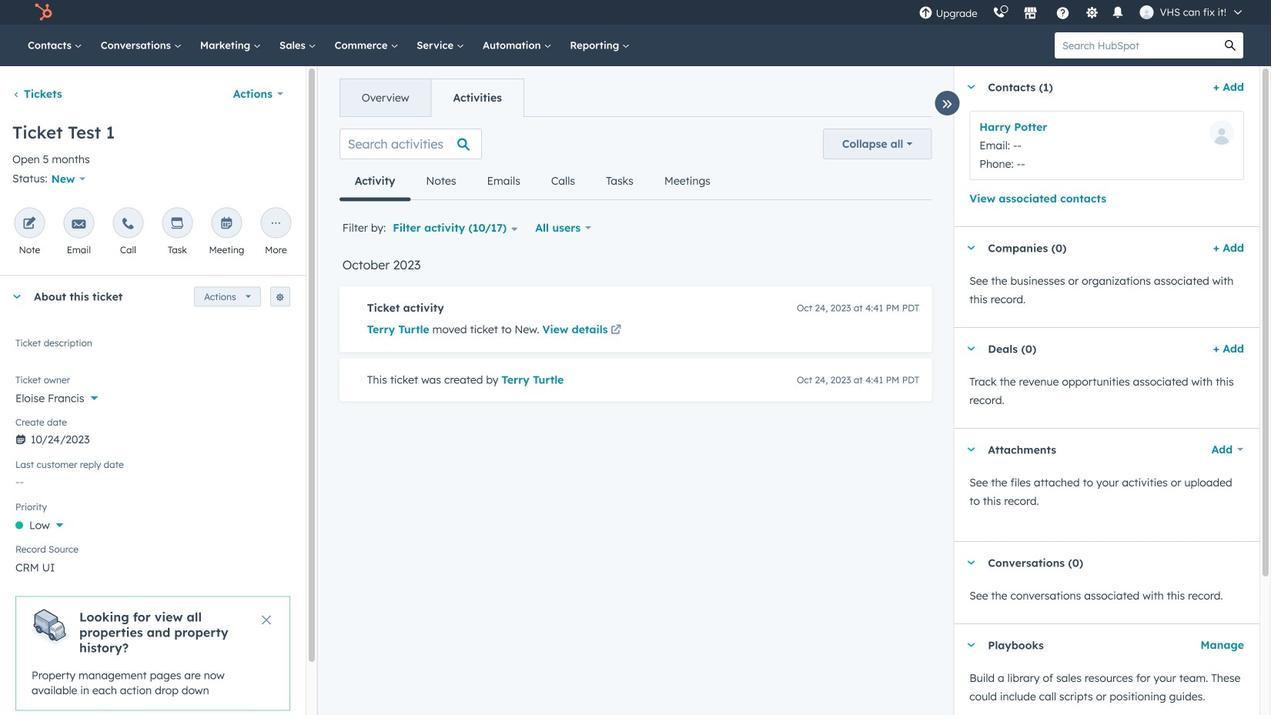 Task type: describe. For each thing, give the bounding box(es) containing it.
MM/DD/YYYY text field
[[15, 425, 290, 450]]

marketplaces image
[[1024, 7, 1038, 21]]

Search activities search field
[[339, 129, 482, 159]]

close image
[[262, 616, 271, 625]]

2 link opens in a new window image from the top
[[611, 325, 622, 336]]

manage card settings image
[[275, 293, 285, 302]]

task image
[[170, 217, 184, 231]]

meeting image
[[220, 217, 234, 231]]

1 link opens in a new window image from the top
[[611, 321, 622, 340]]

-- text field
[[15, 468, 290, 492]]

1 caret image from the top
[[967, 246, 976, 250]]



Task type: locate. For each thing, give the bounding box(es) containing it.
menu
[[911, 0, 1253, 25]]

alert
[[15, 596, 290, 711]]

note image
[[23, 217, 36, 231]]

2 caret image from the top
[[967, 643, 976, 647]]

email image
[[72, 217, 86, 231]]

call image
[[121, 217, 135, 231]]

link opens in a new window image
[[611, 321, 622, 340], [611, 325, 622, 336]]

1 vertical spatial caret image
[[967, 643, 976, 647]]

tab list
[[339, 162, 726, 201]]

feed
[[327, 116, 944, 420]]

None text field
[[15, 334, 290, 365]]

caret image
[[967, 85, 976, 89], [12, 295, 22, 299], [967, 347, 976, 351], [967, 448, 976, 452], [967, 561, 976, 565]]

0 vertical spatial caret image
[[967, 246, 976, 250]]

caret image
[[967, 246, 976, 250], [967, 643, 976, 647]]

terry turtle image
[[1140, 5, 1154, 19]]

Search HubSpot search field
[[1055, 32, 1217, 59]]

more image
[[269, 217, 283, 231]]

navigation
[[339, 79, 524, 117]]



Task type: vqa. For each thing, say whether or not it's contained in the screenshot.
Manage card settings icon
yes



